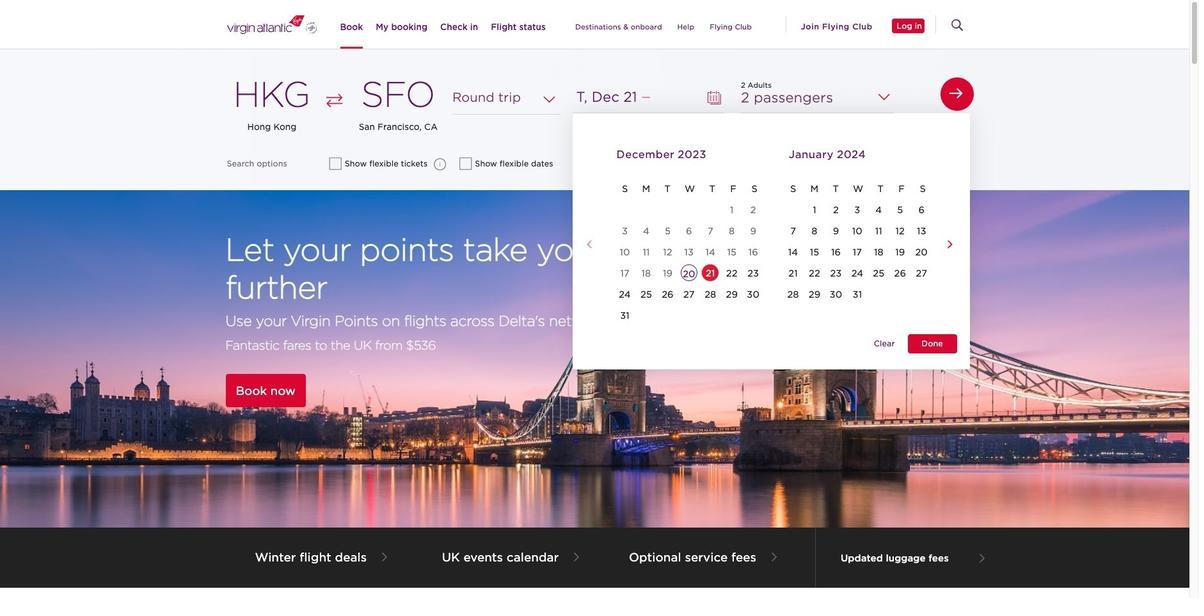 Task type: describe. For each thing, give the bounding box(es) containing it.
virgin atlantic image
[[227, 5, 317, 45]]



Task type: locate. For each thing, give the bounding box(es) containing it.
calendar expanded, use arrow keys to select date application
[[573, 113, 970, 399]]

tab list
[[334, 0, 760, 49]]

None text field
[[573, 81, 725, 113]]

None field
[[452, 81, 561, 115]]

None checkbox
[[330, 158, 341, 169], [461, 158, 471, 169], [330, 158, 341, 169], [461, 158, 471, 169]]



Task type: vqa. For each thing, say whether or not it's contained in the screenshot.
field
yes



